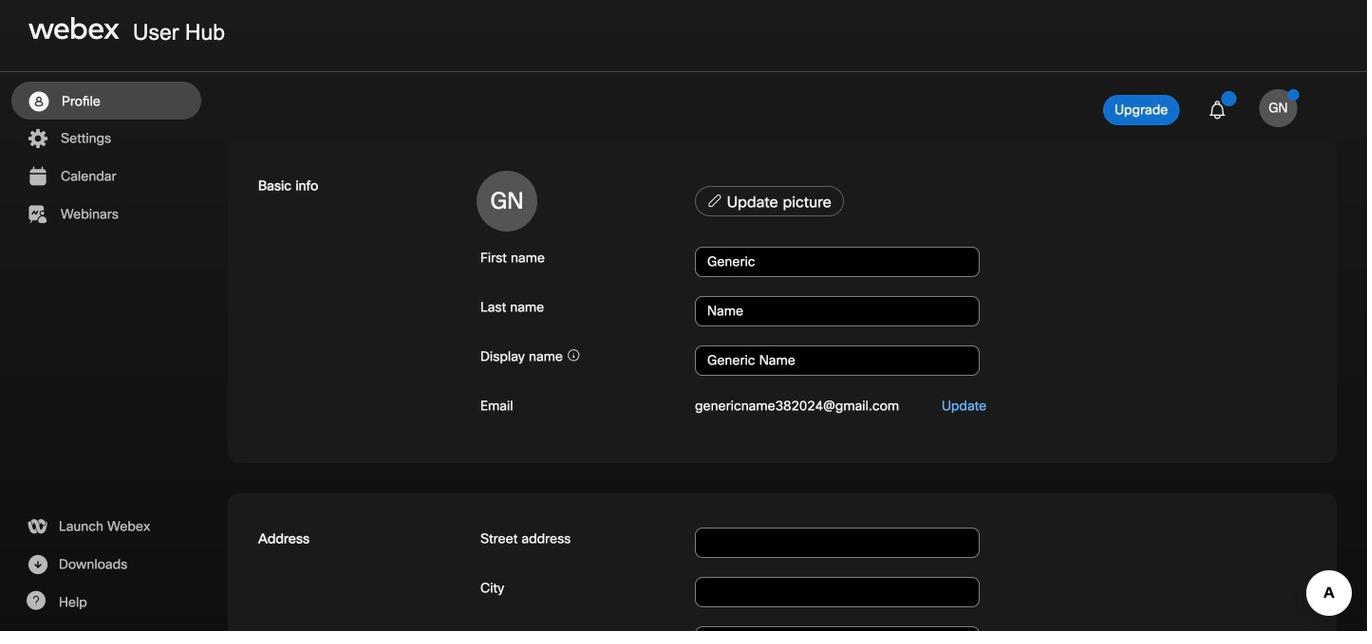 Task type: locate. For each thing, give the bounding box(es) containing it.
change profile picture element
[[691, 186, 1307, 223]]

ng help active image
[[26, 592, 46, 611]]

mds webinar_filled image
[[26, 203, 49, 226]]

mds settings_filled image
[[26, 127, 49, 150]]

mds content download_filled image
[[26, 554, 49, 577]]

None text field
[[695, 346, 980, 376], [695, 578, 980, 608], [695, 346, 980, 376], [695, 578, 980, 608]]

None text field
[[695, 247, 980, 277], [695, 296, 980, 327], [695, 528, 980, 559], [695, 247, 980, 277], [695, 296, 980, 327], [695, 528, 980, 559]]



Task type: describe. For each thing, give the bounding box(es) containing it.
mds edit_bold image
[[708, 193, 723, 208]]

cisco webex image
[[28, 17, 120, 40]]

mds webex helix filled image
[[26, 516, 49, 539]]

mds people circle_filled image
[[27, 90, 50, 113]]

mds meetings_filled image
[[26, 165, 49, 188]]



